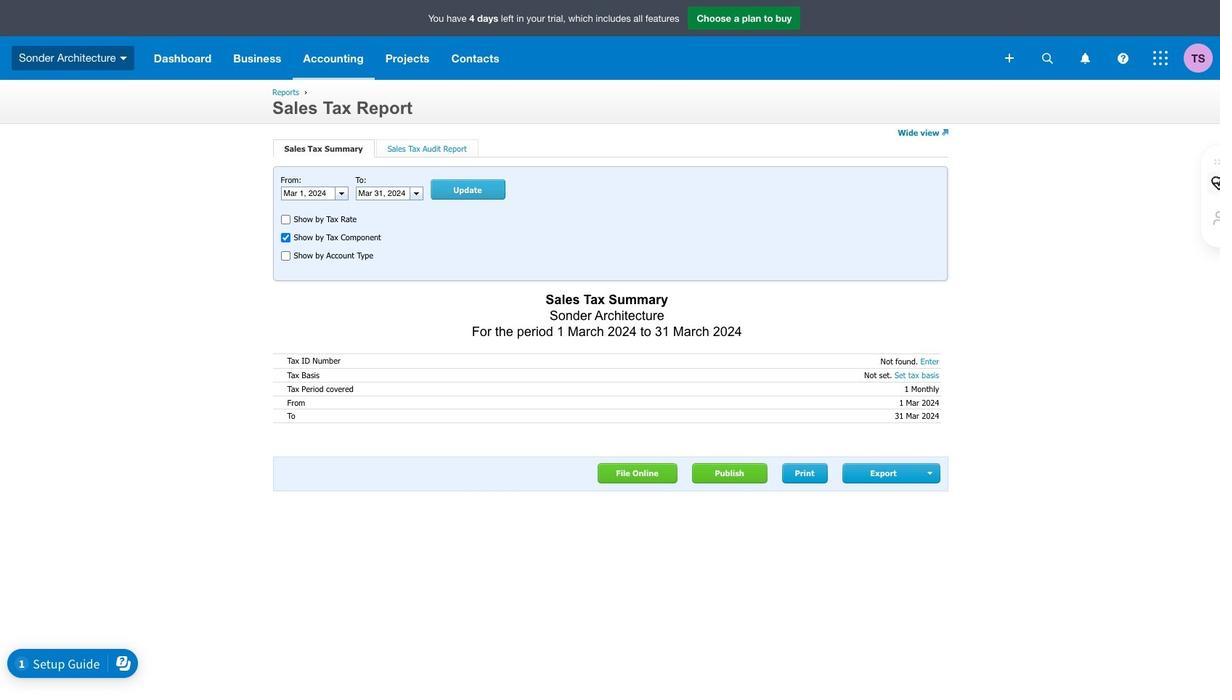 Task type: vqa. For each thing, say whether or not it's contained in the screenshot.
third svg icon from left
no



Task type: locate. For each thing, give the bounding box(es) containing it.
None checkbox
[[281, 215, 290, 225]]

svg image
[[1118, 53, 1129, 64], [1005, 54, 1014, 62]]

svg image
[[1154, 51, 1168, 65], [1042, 53, 1053, 64], [1081, 53, 1090, 64], [120, 56, 127, 60]]

None text field
[[282, 187, 335, 200]]

1 horizontal spatial svg image
[[1118, 53, 1129, 64]]

None text field
[[356, 187, 409, 200]]

banner
[[0, 0, 1220, 80]]

None checkbox
[[281, 233, 290, 243], [281, 252, 290, 261], [281, 233, 290, 243], [281, 252, 290, 261]]



Task type: describe. For each thing, give the bounding box(es) containing it.
export options... image
[[928, 472, 934, 475]]

0 horizontal spatial svg image
[[1005, 54, 1014, 62]]



